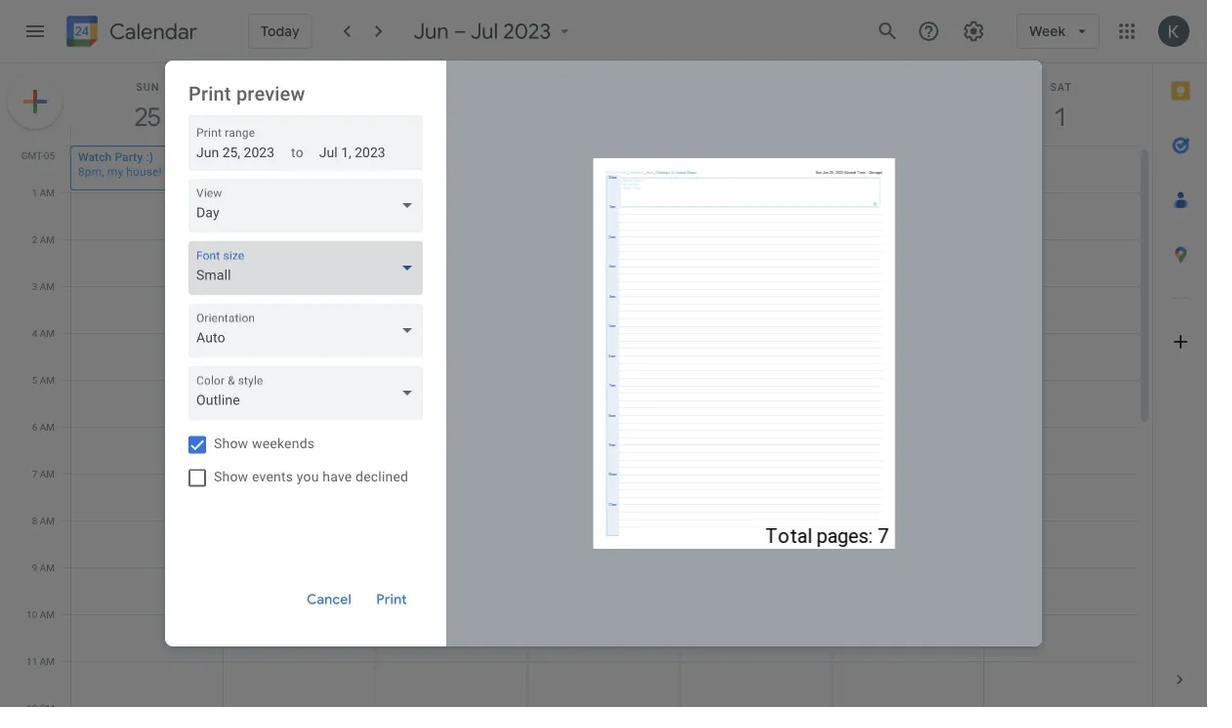 Task type: locate. For each thing, give the bounding box(es) containing it.
office layout brainstorming
[[535, 548, 680, 562]]

2 vertical spatial print
[[376, 591, 407, 608]]

am for 11 am
[[40, 655, 55, 667]]

print right cancel button
[[376, 591, 407, 608]]

6 am from the top
[[40, 421, 55, 433]]

1 am from the top
[[40, 187, 55, 198]]

am right 3
[[40, 280, 55, 292]]

am right 11
[[40, 655, 55, 667]]

am for 9 am
[[40, 562, 55, 573]]

tab list
[[1153, 63, 1207, 652]]

am right 9
[[40, 562, 55, 573]]

am right "8"
[[40, 515, 55, 526]]

show weekends
[[214, 436, 315, 452]]

column header
[[70, 63, 224, 146], [223, 63, 376, 146], [375, 63, 528, 146], [527, 63, 680, 146], [679, 63, 832, 146], [831, 63, 985, 146], [984, 63, 1137, 146]]

11 am
[[26, 655, 55, 667]]

am right 4 at the top left
[[40, 327, 55, 339]]

print
[[188, 82, 231, 105], [196, 125, 222, 139], [376, 591, 407, 608]]

print left range
[[196, 125, 222, 139]]

print for print preview
[[188, 82, 231, 105]]

show left events
[[214, 469, 248, 485]]

show
[[214, 436, 248, 452], [214, 469, 248, 485]]

row inside grid
[[63, 146, 1137, 707]]

row
[[63, 146, 1137, 707]]

row containing watch party :)
[[63, 146, 1137, 707]]

declined
[[356, 469, 408, 485]]

10
[[26, 608, 37, 620]]

cell
[[70, 146, 224, 707], [224, 146, 376, 707], [376, 146, 528, 707], [680, 146, 832, 707], [832, 146, 985, 707], [985, 146, 1137, 707]]

4 cell from the left
[[680, 146, 832, 707]]

2023
[[503, 18, 551, 45]]

am right 6 on the left bottom of page
[[40, 421, 55, 433]]

0 vertical spatial print
[[188, 82, 231, 105]]

have
[[323, 469, 352, 485]]

show left the weekends at the bottom
[[214, 436, 248, 452]]

am for 10 am
[[40, 608, 55, 620]]

8 am from the top
[[40, 515, 55, 526]]

jun – jul 2023 button
[[406, 18, 582, 45]]

5
[[32, 374, 37, 386]]

1 cell from the left
[[70, 146, 224, 707]]

party
[[115, 150, 143, 164]]

am right 1
[[40, 187, 55, 198]]

events
[[252, 469, 293, 485]]

am for 7 am
[[40, 468, 55, 480]]

2 am from the top
[[40, 233, 55, 245]]

0 vertical spatial show
[[214, 436, 248, 452]]

5 am from the top
[[40, 374, 55, 386]]

am for 2 am
[[40, 233, 55, 245]]

None field
[[188, 178, 431, 233], [188, 241, 431, 295], [188, 303, 431, 358], [188, 366, 431, 420], [188, 178, 431, 233], [188, 241, 431, 295], [188, 303, 431, 358], [188, 366, 431, 420]]

1 vertical spatial show
[[214, 469, 248, 485]]

brainstorming
[[606, 548, 680, 562]]

7 am from the top
[[40, 468, 55, 480]]

am
[[40, 187, 55, 198], [40, 233, 55, 245], [40, 280, 55, 292], [40, 327, 55, 339], [40, 374, 55, 386], [40, 421, 55, 433], [40, 468, 55, 480], [40, 515, 55, 526], [40, 562, 55, 573], [40, 608, 55, 620], [40, 655, 55, 667]]

2 show from the top
[[214, 469, 248, 485]]

11 am from the top
[[40, 655, 55, 667]]

2
[[32, 233, 37, 245]]

3
[[32, 280, 37, 292]]

End date text field
[[319, 141, 386, 165]]

am right the 7
[[40, 468, 55, 480]]

print up print range
[[188, 82, 231, 105]]

office
[[535, 548, 567, 562]]

2 cell from the left
[[224, 146, 376, 707]]

show for show weekends
[[214, 436, 248, 452]]

cancel button
[[298, 576, 360, 623]]

1 column header from the left
[[70, 63, 224, 146]]

1 show from the top
[[214, 436, 248, 452]]

1 vertical spatial print
[[196, 125, 222, 139]]

10 am from the top
[[40, 608, 55, 620]]

2 column header from the left
[[223, 63, 376, 146]]

3 cell from the left
[[376, 146, 528, 707]]

print preview
[[188, 82, 305, 105]]

am right 10
[[40, 608, 55, 620]]

9 am from the top
[[40, 562, 55, 573]]

7 am
[[32, 468, 55, 480]]

grid
[[0, 63, 1152, 707]]

am for 3 am
[[40, 280, 55, 292]]

3 am
[[32, 280, 55, 292]]

am right "2"
[[40, 233, 55, 245]]

4 am
[[32, 327, 55, 339]]

print preview element
[[0, 0, 1207, 707]]

jul
[[471, 18, 498, 45]]

am right 5
[[40, 374, 55, 386]]

05
[[44, 149, 55, 161]]

3 am from the top
[[40, 280, 55, 292]]

4 am from the top
[[40, 327, 55, 339]]

8 am
[[32, 515, 55, 526]]

am for 6 am
[[40, 421, 55, 433]]



Task type: vqa. For each thing, say whether or not it's contained in the screenshot.
available
no



Task type: describe. For each thing, give the bounding box(es) containing it.
3 column header from the left
[[375, 63, 528, 146]]

calendar heading
[[105, 18, 197, 45]]

9
[[32, 562, 37, 573]]

gmt-05
[[21, 149, 55, 161]]

6 column header from the left
[[831, 63, 985, 146]]

my
[[107, 165, 123, 178]]

–
[[454, 18, 467, 45]]

watch party :) 8pm , my house!
[[78, 150, 162, 178]]

7
[[32, 468, 37, 480]]

office layout brainstorming button
[[527, 544, 680, 589]]

calendar element
[[63, 12, 197, 55]]

office layout brainstorming cell
[[527, 146, 680, 707]]

layout
[[570, 548, 603, 562]]

preview
[[236, 82, 305, 105]]

4
[[32, 327, 37, 339]]

jun – jul 2023
[[414, 18, 551, 45]]

cell containing watch party :)
[[70, 146, 224, 707]]

print for print range
[[196, 125, 222, 139]]

to
[[291, 145, 304, 161]]

grid containing watch party :)
[[0, 63, 1152, 707]]

7 column header from the left
[[984, 63, 1137, 146]]

you
[[297, 469, 319, 485]]

6 cell from the left
[[985, 146, 1137, 707]]

print range
[[196, 125, 255, 139]]

print inside button
[[376, 591, 407, 608]]

8pm
[[78, 165, 102, 178]]

9 am
[[32, 562, 55, 573]]

today
[[261, 23, 300, 40]]

range
[[225, 125, 255, 139]]

10 am
[[26, 608, 55, 620]]

5 cell from the left
[[832, 146, 985, 707]]

8
[[32, 515, 37, 526]]

print preview image
[[593, 158, 895, 549]]

Start date text field
[[196, 141, 275, 165]]

cancel
[[307, 591, 352, 608]]

1
[[32, 187, 37, 198]]

calendar
[[109, 18, 197, 45]]

show events you have declined
[[214, 469, 408, 485]]

watch
[[78, 150, 112, 164]]

support image
[[917, 20, 941, 43]]

:)
[[146, 150, 153, 164]]

am for 8 am
[[40, 515, 55, 526]]

4 column header from the left
[[527, 63, 680, 146]]

weekends
[[252, 436, 315, 452]]

6 am
[[32, 421, 55, 433]]

6
[[32, 421, 37, 433]]

house!
[[126, 165, 162, 178]]

print button
[[360, 576, 423, 623]]

show for show events you have declined
[[214, 469, 248, 485]]

11
[[26, 655, 37, 667]]

jun
[[414, 18, 449, 45]]

5 column header from the left
[[679, 63, 832, 146]]

today button
[[248, 14, 312, 49]]

am for 4 am
[[40, 327, 55, 339]]

am for 5 am
[[40, 374, 55, 386]]

5 am
[[32, 374, 55, 386]]

1 am
[[32, 187, 55, 198]]

am for 1 am
[[40, 187, 55, 198]]

2 am
[[32, 233, 55, 245]]

gmt-
[[21, 149, 44, 161]]

,
[[102, 165, 104, 178]]



